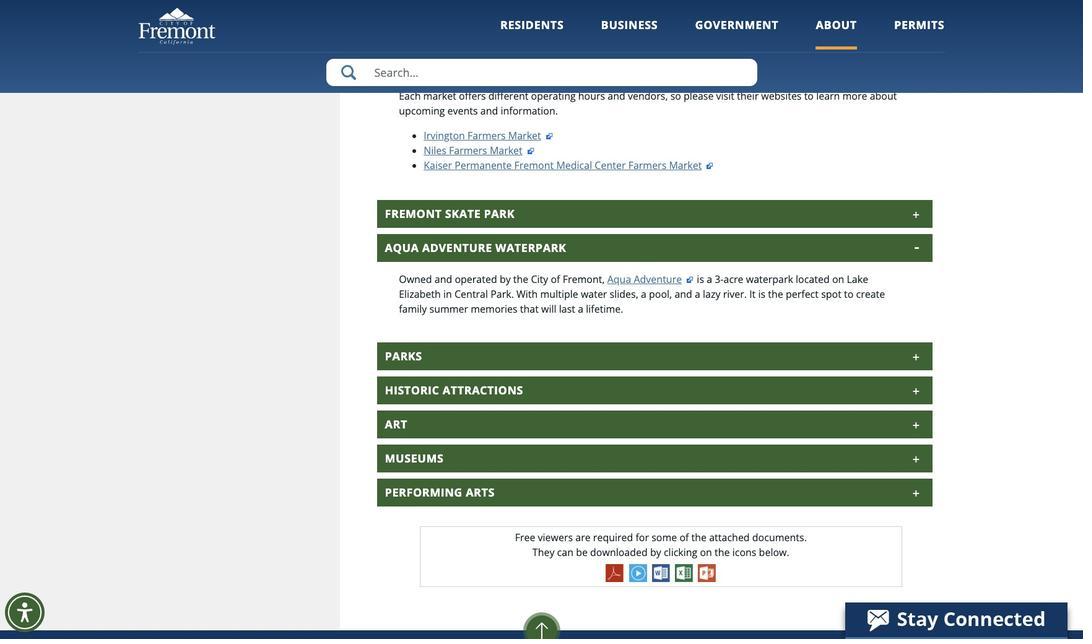 Task type: describe. For each thing, give the bounding box(es) containing it.
kaiser
[[424, 159, 452, 172]]

events
[[448, 104, 478, 118]]

a right get
[[462, 19, 467, 33]]

waterpark
[[747, 273, 794, 286]]

below.
[[759, 546, 790, 560]]

1 horizontal spatial activities
[[758, 0, 798, 3]]

documents.
[[753, 531, 807, 545]]

dose
[[470, 19, 492, 33]]

family
[[399, 303, 427, 316]]

business link
[[601, 17, 658, 49]]

each market offers different operating hours and vendors, so please visit their websites to learn more about upcoming events and information.
[[399, 89, 898, 118]]

lazy
[[703, 288, 721, 301]]

performing arts
[[385, 485, 495, 500]]

a left look
[[470, 5, 475, 18]]

too!
[[542, 19, 560, 33]]

visit
[[717, 89, 735, 103]]

learn
[[817, 89, 840, 103]]

vendors,
[[628, 89, 668, 103]]

of up multiple
[[551, 273, 560, 286]]

0 vertical spatial city
[[584, 0, 601, 3]]

to right the home
[[697, 0, 706, 3]]

historic attractions
[[385, 383, 524, 398]]

tab list inside the columnusercontrol3 main content
[[377, 51, 933, 507]]

be
[[576, 546, 588, 560]]

offer
[[772, 5, 795, 18]]

owned and operated by the city of fremont, aqua adventure
[[399, 273, 682, 286]]

the inside is a 3-acre waterpark located on lake elizabeth in central park. with multiple water slides, a pool, and a lazy river. it is the perfect spot to create family summer memories that will last a lifetime.
[[769, 288, 784, 301]]

in inside is a 3-acre waterpark located on lake elizabeth in central park. with multiple water slides, a pool, and a lazy river. it is the perfect spot to create family summer memories that will last a lifetime.
[[444, 288, 452, 301]]

places
[[608, 5, 637, 18]]

0 vertical spatial market
[[509, 129, 541, 143]]

download acrobat reader image
[[606, 565, 624, 583]]

irvington farmers market link
[[424, 129, 554, 143]]

about
[[816, 17, 858, 32]]

different
[[489, 89, 529, 103]]

1 vertical spatial city
[[722, 5, 739, 18]]

2 our from the left
[[703, 5, 719, 18]]

it
[[750, 288, 756, 301]]

parks
[[435, 0, 461, 3]]

home
[[667, 0, 694, 3]]

of down at
[[495, 19, 504, 33]]

the down the attached
[[715, 546, 730, 560]]

their
[[737, 89, 759, 103]]

art
[[385, 417, 408, 432]]

waterpark
[[496, 241, 567, 256]]

arts
[[466, 485, 495, 500]]

get
[[445, 19, 459, 33]]

market
[[424, 89, 457, 103]]

residents
[[501, 17, 564, 32]]

and left get
[[424, 19, 442, 33]]

slides,
[[610, 288, 639, 301]]

for inside from scenic parks to historic landmarks, the city of fremont is home to a range of activities and attractions for all visitors and residents. take a look at some of our favorite places and activities our city has to offer to make memories, relax, soak in nature, and get a dose of culture too!
[[873, 0, 886, 3]]

please
[[684, 89, 714, 103]]

attached
[[710, 531, 750, 545]]

free
[[515, 531, 536, 545]]

fremont skate park
[[385, 207, 515, 221]]

relax,
[[889, 5, 915, 18]]

from
[[377, 0, 402, 3]]

clicking
[[664, 546, 698, 560]]

irvington farmers market niles farmers market kaiser permanente fremont medical center farmers market
[[424, 129, 702, 172]]

visitors
[[902, 0, 935, 3]]

government
[[696, 17, 779, 32]]

are
[[576, 531, 591, 545]]

that
[[520, 303, 539, 316]]

range
[[717, 0, 744, 3]]

niles
[[424, 144, 447, 158]]

farmers right center
[[629, 159, 667, 172]]

farmers markets
[[385, 57, 496, 72]]

to up take
[[463, 0, 473, 3]]

hours
[[579, 89, 606, 103]]

attractions
[[821, 0, 871, 3]]

0 vertical spatial aqua
[[385, 241, 419, 256]]

a down the aqua adventure link
[[641, 288, 647, 301]]

kaiser permanente fremont medical center farmers market link
[[424, 159, 715, 172]]

offers
[[459, 89, 486, 103]]

required
[[594, 531, 633, 545]]

markets
[[442, 57, 496, 72]]

owned
[[399, 273, 432, 286]]

free viewers are required for some of the attached documents. they can be downloaded by clicking on the icons below.
[[515, 531, 807, 560]]

to inside is a 3-acre waterpark located on lake elizabeth in central park. with multiple water slides, a pool, and a lazy river. it is the perfect spot to create family summer memories that will last a lifetime.
[[845, 288, 854, 301]]

and right places at the right top of the page
[[640, 5, 658, 18]]

scenic
[[404, 0, 433, 3]]

residents.
[[398, 5, 443, 18]]

2 vertical spatial city
[[531, 273, 549, 286]]

Search text field
[[326, 59, 758, 86]]

make
[[809, 5, 835, 18]]

all
[[889, 0, 900, 3]]

operating
[[531, 89, 576, 103]]

nature,
[[389, 19, 422, 33]]

fremont inside from scenic parks to historic landmarks, the city of fremont is home to a range of activities and attractions for all visitors and residents. take a look at some of our favorite places and activities our city has to offer to make memories, relax, soak in nature, and get a dose of culture too!
[[616, 0, 655, 3]]

in inside from scenic parks to historic landmarks, the city of fremont is home to a range of activities and attractions for all visitors and residents. take a look at some of our favorite places and activities our city has to offer to make memories, relax, soak in nature, and get a dose of culture too!
[[377, 19, 386, 33]]

of up has
[[746, 0, 755, 3]]

1 horizontal spatial aqua
[[608, 273, 632, 286]]

2 vertical spatial fremont
[[385, 207, 442, 221]]

of up places at the right top of the page
[[604, 0, 613, 3]]

the up with
[[514, 273, 529, 286]]

government link
[[696, 17, 779, 49]]

2 horizontal spatial is
[[759, 288, 766, 301]]

niles farmers market link
[[424, 144, 535, 158]]



Task type: vqa. For each thing, say whether or not it's contained in the screenshot.
first Learn More from the left
no



Task type: locate. For each thing, give the bounding box(es) containing it.
our
[[552, 5, 568, 18], [703, 5, 719, 18]]

1 horizontal spatial adventure
[[634, 273, 682, 286]]

with
[[517, 288, 538, 301]]

3-
[[715, 273, 724, 286]]

lake
[[847, 273, 869, 286]]

activities up offer on the right of the page
[[758, 0, 798, 3]]

1 horizontal spatial for
[[873, 0, 886, 3]]

a right last
[[578, 303, 584, 316]]

on up download powerpoint viewer "image"
[[700, 546, 713, 560]]

soak
[[917, 5, 939, 18]]

0 vertical spatial on
[[833, 273, 845, 286]]

download windows media player image
[[629, 565, 647, 583]]

market
[[509, 129, 541, 143], [490, 144, 523, 158], [669, 159, 702, 172]]

1 vertical spatial some
[[652, 531, 677, 545]]

columnusercontrol3 main content
[[340, 0, 945, 631]]

2 vertical spatial market
[[669, 159, 702, 172]]

by up park.
[[500, 273, 511, 286]]

websites
[[762, 89, 802, 103]]

for
[[873, 0, 886, 3], [636, 531, 649, 545]]

tab list
[[377, 51, 933, 507]]

river.
[[724, 288, 747, 301]]

museums
[[385, 451, 444, 466]]

0 horizontal spatial adventure
[[422, 241, 492, 256]]

adventure
[[422, 241, 492, 256], [634, 273, 682, 286]]

fremont inside irvington farmers market niles farmers market kaiser permanente fremont medical center farmers market
[[515, 159, 554, 172]]

for up 'downloaded'
[[636, 531, 649, 545]]

perfect
[[786, 288, 819, 301]]

some
[[512, 5, 537, 18], [652, 531, 677, 545]]

download powerpoint viewer image
[[698, 565, 716, 583]]

activities
[[758, 0, 798, 3], [660, 5, 700, 18]]

icons
[[733, 546, 757, 560]]

fremont left 'medical'
[[515, 159, 554, 172]]

is
[[658, 0, 665, 3], [697, 273, 705, 286], [759, 288, 766, 301]]

and down from
[[377, 5, 395, 18]]

1 vertical spatial in
[[444, 288, 452, 301]]

farmers up permanente
[[449, 144, 487, 158]]

medical
[[557, 159, 593, 172]]

fremont
[[616, 0, 655, 3], [515, 159, 554, 172], [385, 207, 442, 221]]

each
[[399, 89, 421, 103]]

1 horizontal spatial our
[[703, 5, 719, 18]]

will
[[542, 303, 557, 316]]

on inside is a 3-acre waterpark located on lake elizabeth in central park. with multiple water slides, a pool, and a lazy river. it is the perfect spot to create family summer memories that will last a lifetime.
[[833, 273, 845, 286]]

and
[[801, 0, 818, 3], [377, 5, 395, 18], [640, 5, 658, 18], [424, 19, 442, 33], [608, 89, 626, 103], [481, 104, 498, 118], [435, 273, 453, 286], [675, 288, 693, 301]]

the inside from scenic parks to historic landmarks, the city of fremont is home to a range of activities and attractions for all visitors and residents. take a look at some of our favorite places and activities our city has to offer to make memories, relax, soak in nature, and get a dose of culture too!
[[566, 0, 581, 3]]

0 horizontal spatial aqua
[[385, 241, 419, 256]]

1 horizontal spatial is
[[697, 273, 705, 286]]

residents link
[[501, 17, 564, 49]]

0 horizontal spatial fremont
[[385, 207, 442, 221]]

1 vertical spatial market
[[490, 144, 523, 158]]

our down range
[[703, 5, 719, 18]]

a left 3-
[[707, 273, 713, 286]]

viewers
[[538, 531, 573, 545]]

of up clicking
[[680, 531, 689, 545]]

1 horizontal spatial fremont
[[515, 159, 554, 172]]

a
[[709, 0, 714, 3], [470, 5, 475, 18], [462, 19, 467, 33], [707, 273, 713, 286], [641, 288, 647, 301], [695, 288, 701, 301], [578, 303, 584, 316]]

of down landmarks,
[[540, 5, 549, 18]]

the up favorite
[[566, 0, 581, 3]]

and down offers
[[481, 104, 498, 118]]

information.
[[501, 104, 558, 118]]

is inside from scenic parks to historic landmarks, the city of fremont is home to a range of activities and attractions for all visitors and residents. take a look at some of our favorite places and activities our city has to offer to make memories, relax, soak in nature, and get a dose of culture too!
[[658, 0, 665, 3]]

park.
[[491, 288, 514, 301]]

permits link
[[895, 17, 945, 49]]

in
[[377, 19, 386, 33], [444, 288, 452, 301]]

the down waterpark
[[769, 288, 784, 301]]

0 horizontal spatial on
[[700, 546, 713, 560]]

1 vertical spatial is
[[697, 273, 705, 286]]

can
[[557, 546, 574, 560]]

skate
[[445, 207, 481, 221]]

the up clicking
[[692, 531, 707, 545]]

0 horizontal spatial by
[[500, 273, 511, 286]]

1 vertical spatial for
[[636, 531, 649, 545]]

so
[[671, 89, 682, 103]]

tab list containing farmers markets
[[377, 51, 933, 507]]

0 vertical spatial in
[[377, 19, 386, 33]]

0 horizontal spatial activities
[[660, 5, 700, 18]]

to inside the each market offers different operating hours and vendors, so please visit their websites to learn more about upcoming events and information.
[[805, 89, 814, 103]]

is right the it
[[759, 288, 766, 301]]

pool,
[[649, 288, 672, 301]]

is up the lazy
[[697, 273, 705, 286]]

look
[[478, 5, 498, 18]]

0 vertical spatial adventure
[[422, 241, 492, 256]]

by inside free viewers are required for some of the attached documents. they can be downloaded by clicking on the icons below.
[[651, 546, 662, 560]]

and inside is a 3-acre waterpark located on lake elizabeth in central park. with multiple water slides, a pool, and a lazy river. it is the perfect spot to create family summer memories that will last a lifetime.
[[675, 288, 693, 301]]

summer
[[430, 303, 469, 316]]

city up favorite
[[584, 0, 601, 3]]

is a 3-acre waterpark located on lake elizabeth in central park. with multiple water slides, a pool, and a lazy river. it is the perfect spot to create family summer memories that will last a lifetime.
[[399, 273, 886, 316]]

downloaded
[[591, 546, 648, 560]]

farmers up the niles farmers market link
[[468, 129, 506, 143]]

city down range
[[722, 5, 739, 18]]

2 vertical spatial is
[[759, 288, 766, 301]]

1 vertical spatial aqua
[[608, 273, 632, 286]]

parks
[[385, 349, 422, 364]]

adventure up the pool,
[[634, 273, 682, 286]]

to right has
[[760, 5, 770, 18]]

1 horizontal spatial by
[[651, 546, 662, 560]]

some inside from scenic parks to historic landmarks, the city of fremont is home to a range of activities and attractions for all visitors and residents. take a look at some of our favorite places and activities our city has to offer to make memories, relax, soak in nature, and get a dose of culture too!
[[512, 5, 537, 18]]

0 horizontal spatial our
[[552, 5, 568, 18]]

0 horizontal spatial some
[[512, 5, 537, 18]]

fremont left skate on the left top of page
[[385, 207, 442, 221]]

0 vertical spatial is
[[658, 0, 665, 3]]

in left nature,
[[377, 19, 386, 33]]

elizabeth
[[399, 288, 441, 301]]

1 vertical spatial by
[[651, 546, 662, 560]]

farmers
[[385, 57, 439, 72], [468, 129, 506, 143], [449, 144, 487, 158], [629, 159, 667, 172]]

performing
[[385, 485, 463, 500]]

permanente
[[455, 159, 512, 172]]

located
[[796, 273, 830, 286]]

0 vertical spatial fremont
[[616, 0, 655, 3]]

0 vertical spatial by
[[500, 273, 511, 286]]

adventure down skate on the left top of page
[[422, 241, 492, 256]]

water
[[581, 288, 608, 301]]

1 horizontal spatial on
[[833, 273, 845, 286]]

historic
[[475, 0, 510, 3]]

fremont up places at the right top of the page
[[616, 0, 655, 3]]

1 horizontal spatial city
[[584, 0, 601, 3]]

culture
[[507, 19, 539, 33]]

historic
[[385, 383, 440, 398]]

and up make
[[801, 0, 818, 3]]

multiple
[[541, 288, 579, 301]]

create
[[857, 288, 886, 301]]

1 horizontal spatial in
[[444, 288, 452, 301]]

to
[[463, 0, 473, 3], [697, 0, 706, 3], [760, 5, 770, 18], [797, 5, 807, 18], [805, 89, 814, 103], [845, 288, 854, 301]]

last
[[559, 303, 576, 316]]

spot
[[822, 288, 842, 301]]

permits
[[895, 17, 945, 32]]

download excel viewer image
[[675, 565, 693, 583]]

by up download word viewer icon
[[651, 546, 662, 560]]

in up summer
[[444, 288, 452, 301]]

some inside free viewers are required for some of the attached documents. they can be downloaded by clicking on the icons below.
[[652, 531, 677, 545]]

aqua up owned
[[385, 241, 419, 256]]

to left learn
[[805, 89, 814, 103]]

about
[[870, 89, 898, 103]]

stay connected image
[[846, 603, 1067, 638]]

on inside free viewers are required for some of the attached documents. they can be downloaded by clicking on the icons below.
[[700, 546, 713, 560]]

aqua adventure waterpark
[[385, 241, 567, 256]]

and right the pool,
[[675, 288, 693, 301]]

is left the home
[[658, 0, 665, 3]]

for left all
[[873, 0, 886, 3]]

1 vertical spatial fremont
[[515, 159, 554, 172]]

our up too!
[[552, 5, 568, 18]]

has
[[741, 5, 758, 18]]

park
[[484, 207, 515, 221]]

and right hours
[[608, 89, 626, 103]]

of inside free viewers are required for some of the attached documents. they can be downloaded by clicking on the icons below.
[[680, 531, 689, 545]]

center
[[595, 159, 626, 172]]

aqua up slides,
[[608, 273, 632, 286]]

0 horizontal spatial for
[[636, 531, 649, 545]]

they
[[533, 546, 555, 560]]

download word viewer image
[[652, 565, 670, 583]]

a left the lazy
[[695, 288, 701, 301]]

memories,
[[837, 5, 887, 18]]

for inside free viewers are required for some of the attached documents. they can be downloaded by clicking on the icons below.
[[636, 531, 649, 545]]

1 vertical spatial activities
[[660, 5, 700, 18]]

2 horizontal spatial fremont
[[616, 0, 655, 3]]

to down lake
[[845, 288, 854, 301]]

city
[[584, 0, 601, 3], [722, 5, 739, 18], [531, 273, 549, 286]]

1 vertical spatial adventure
[[634, 273, 682, 286]]

0 vertical spatial for
[[873, 0, 886, 3]]

0 vertical spatial some
[[512, 5, 537, 18]]

irvington
[[424, 129, 465, 143]]

to right offer on the right of the page
[[797, 5, 807, 18]]

1 horizontal spatial some
[[652, 531, 677, 545]]

operated
[[455, 273, 497, 286]]

take
[[446, 5, 467, 18]]

1 vertical spatial on
[[700, 546, 713, 560]]

0 vertical spatial activities
[[758, 0, 798, 3]]

0 horizontal spatial city
[[531, 273, 549, 286]]

central
[[455, 288, 488, 301]]

2 horizontal spatial city
[[722, 5, 739, 18]]

acre
[[724, 273, 744, 286]]

some up culture
[[512, 5, 537, 18]]

1 our from the left
[[552, 5, 568, 18]]

a left range
[[709, 0, 714, 3]]

farmers up each
[[385, 57, 439, 72]]

city up with
[[531, 273, 549, 286]]

aqua adventure link
[[608, 273, 695, 286]]

more
[[843, 89, 868, 103]]

activities down the home
[[660, 5, 700, 18]]

attractions
[[443, 383, 524, 398]]

some up clicking
[[652, 531, 677, 545]]

0 horizontal spatial in
[[377, 19, 386, 33]]

on up the spot
[[833, 273, 845, 286]]

and up elizabeth
[[435, 273, 453, 286]]

0 horizontal spatial is
[[658, 0, 665, 3]]



